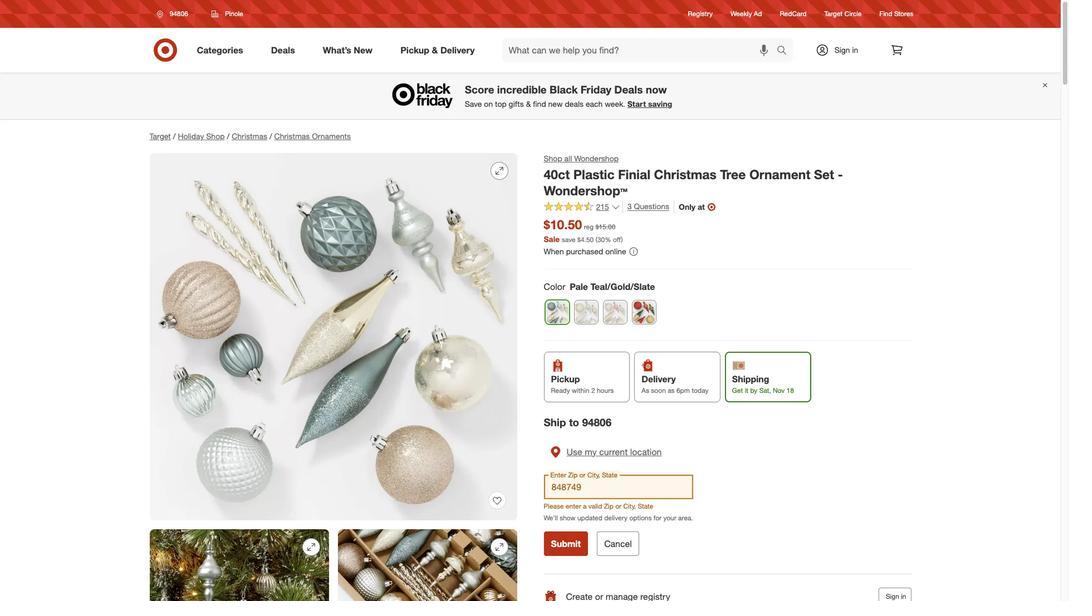 Task type: locate. For each thing, give the bounding box(es) containing it.
wondershop™
[[544, 183, 628, 198]]

week.
[[605, 99, 625, 109]]

by
[[750, 386, 758, 395]]

christmas right holiday shop link
[[232, 131, 267, 141]]

0 horizontal spatial sign
[[835, 45, 850, 55]]

/ left the christmas link
[[227, 131, 230, 141]]

0 vertical spatial 94806
[[170, 9, 188, 18]]

shop left all
[[544, 154, 562, 163]]

questions
[[634, 202, 669, 211]]

pickup for &
[[401, 44, 429, 55]]

1 horizontal spatial in
[[901, 593, 907, 601]]

weekly ad
[[731, 10, 762, 18]]

target left circle
[[825, 10, 843, 18]]

ornaments
[[312, 131, 351, 141]]

/
[[173, 131, 176, 141], [227, 131, 230, 141], [270, 131, 272, 141]]

0 vertical spatial target
[[825, 10, 843, 18]]

1 horizontal spatial 94806
[[582, 416, 612, 429]]

(
[[596, 236, 598, 244]]

plastic
[[574, 167, 615, 182]]

/ right the christmas link
[[270, 131, 272, 141]]

1 horizontal spatial /
[[227, 131, 230, 141]]

reg
[[584, 223, 594, 231]]

tree
[[720, 167, 746, 182]]

94806 right to
[[582, 416, 612, 429]]

2 horizontal spatial /
[[270, 131, 272, 141]]

40ct plastic finial christmas tree ornament set - wondershop™, 2 of 7 image
[[150, 530, 329, 602]]

pickup right 'new'
[[401, 44, 429, 55]]

target left 'holiday'
[[150, 131, 171, 141]]

shop right 'holiday'
[[206, 131, 225, 141]]

1 horizontal spatial sign in
[[886, 593, 907, 601]]

in inside button
[[901, 593, 907, 601]]

2 horizontal spatial christmas
[[654, 167, 717, 182]]

1 vertical spatial sign
[[886, 593, 899, 601]]

pinole button
[[204, 4, 251, 24]]

find stores link
[[880, 9, 914, 19]]

0 vertical spatial delivery
[[441, 44, 475, 55]]

weekly ad link
[[731, 9, 762, 19]]

0 horizontal spatial /
[[173, 131, 176, 141]]

deals
[[565, 99, 584, 109]]

1 vertical spatial sign in
[[886, 593, 907, 601]]

deals left "what's"
[[271, 44, 295, 55]]

options
[[630, 514, 652, 522]]

registry link
[[688, 9, 713, 19]]

pickup & delivery
[[401, 44, 475, 55]]

wondershop
[[574, 154, 619, 163]]

)
[[621, 236, 623, 244]]

0 horizontal spatial pickup
[[401, 44, 429, 55]]

target for target / holiday shop / christmas / christmas ornaments
[[150, 131, 171, 141]]

18
[[787, 386, 794, 395]]

pickup inside pickup ready within 2 hours
[[551, 374, 580, 385]]

christmas
[[232, 131, 267, 141], [274, 131, 310, 141], [654, 167, 717, 182]]

finial
[[618, 167, 651, 182]]

1 vertical spatial delivery
[[642, 374, 676, 385]]

pickup inside "pickup & delivery" link
[[401, 44, 429, 55]]

0 vertical spatial in
[[852, 45, 859, 55]]

delivery up soon
[[642, 374, 676, 385]]

deals up start
[[615, 83, 643, 96]]

0 vertical spatial deals
[[271, 44, 295, 55]]

1 horizontal spatial target
[[825, 10, 843, 18]]

pickup
[[401, 44, 429, 55], [551, 374, 580, 385]]

1 vertical spatial 94806
[[582, 416, 612, 429]]

1 horizontal spatial deals
[[615, 83, 643, 96]]

shop inside shop all wondershop 40ct plastic finial christmas tree ornament set - wondershop™
[[544, 154, 562, 163]]

christmas left ornaments
[[274, 131, 310, 141]]

94806
[[170, 9, 188, 18], [582, 416, 612, 429]]

nov
[[773, 386, 785, 395]]

1 vertical spatial shop
[[544, 154, 562, 163]]

$10.50 reg $15.00 sale save $ 4.50 ( 30 % off )
[[544, 217, 623, 244]]

0 vertical spatial shop
[[206, 131, 225, 141]]

sign in
[[835, 45, 859, 55], [886, 593, 907, 601]]

search
[[772, 45, 798, 57]]

all
[[565, 154, 572, 163]]

christmas inside shop all wondershop 40ct plastic finial christmas tree ornament set - wondershop™
[[654, 167, 717, 182]]

target
[[825, 10, 843, 18], [150, 131, 171, 141]]

1 vertical spatial target
[[150, 131, 171, 141]]

0 horizontal spatial &
[[432, 44, 438, 55]]

What can we help you find? suggestions appear below search field
[[502, 38, 780, 62]]

target link
[[150, 131, 171, 141]]

/ right target link
[[173, 131, 176, 141]]

4.50
[[581, 236, 594, 244]]

94806 left pinole dropdown button
[[170, 9, 188, 18]]

save
[[465, 99, 482, 109]]

1 horizontal spatial shop
[[544, 154, 562, 163]]

ready
[[551, 386, 570, 395]]

pickup up ready
[[551, 374, 580, 385]]

shipping
[[732, 374, 770, 385]]

ship
[[544, 416, 566, 429]]

sign inside button
[[886, 593, 899, 601]]

when
[[544, 247, 564, 256]]

0 horizontal spatial in
[[852, 45, 859, 55]]

black
[[550, 83, 578, 96]]

$15.00
[[596, 223, 616, 231]]

1 horizontal spatial &
[[526, 99, 531, 109]]

holiday shop link
[[178, 131, 225, 141]]

1 horizontal spatial sign
[[886, 593, 899, 601]]

delivery
[[441, 44, 475, 55], [642, 374, 676, 385]]

0 horizontal spatial sign in
[[835, 45, 859, 55]]

1 horizontal spatial delivery
[[642, 374, 676, 385]]

1 vertical spatial &
[[526, 99, 531, 109]]

None text field
[[544, 475, 693, 499]]

holiday
[[178, 131, 204, 141]]

christmas up only
[[654, 167, 717, 182]]

1 horizontal spatial pickup
[[551, 374, 580, 385]]

christmas ornaments link
[[274, 131, 351, 141]]

0 vertical spatial sign in
[[835, 45, 859, 55]]

pickup for ready
[[551, 374, 580, 385]]

$
[[578, 236, 581, 244]]

0 horizontal spatial 94806
[[170, 9, 188, 18]]

& inside score incredible black friday deals now save on top gifts & find new deals each week. start saving
[[526, 99, 531, 109]]

categories
[[197, 44, 243, 55]]

1 vertical spatial in
[[901, 593, 907, 601]]

&
[[432, 44, 438, 55], [526, 99, 531, 109]]

0 horizontal spatial target
[[150, 131, 171, 141]]

what's
[[323, 44, 351, 55]]

within
[[572, 386, 590, 395]]

state
[[638, 502, 654, 511]]

0 horizontal spatial deals
[[271, 44, 295, 55]]

valid
[[589, 502, 602, 511]]

location
[[630, 447, 662, 458]]

please enter a valid zip or city, state we'll show updated delivery options for your area.
[[544, 502, 693, 522]]

1 vertical spatial deals
[[615, 83, 643, 96]]

40ct plastic finial christmas tree ornament set - wondershop™, 3 of 7 image
[[338, 530, 517, 602]]

hours
[[597, 386, 614, 395]]

3 / from the left
[[270, 131, 272, 141]]

shipping get it by sat, nov 18
[[732, 374, 794, 395]]

target circle
[[825, 10, 862, 18]]

use
[[567, 447, 583, 458]]

1 / from the left
[[173, 131, 176, 141]]

0 horizontal spatial shop
[[206, 131, 225, 141]]

delivery up score
[[441, 44, 475, 55]]

set
[[814, 167, 834, 182]]

30
[[598, 236, 605, 244]]

or
[[616, 502, 622, 511]]

soon
[[651, 386, 666, 395]]

40ct plastic finial christmas tree ornament set - wondershop™, 1 of 7 image
[[150, 153, 517, 521]]

each
[[586, 99, 603, 109]]

pickup & delivery link
[[391, 38, 489, 62]]

in
[[852, 45, 859, 55], [901, 593, 907, 601]]

new
[[548, 99, 563, 109]]

current
[[599, 447, 628, 458]]

as
[[642, 386, 649, 395]]

my
[[585, 447, 597, 458]]

0 horizontal spatial delivery
[[441, 44, 475, 55]]

it
[[745, 386, 749, 395]]

0 horizontal spatial christmas
[[232, 131, 267, 141]]

0 vertical spatial pickup
[[401, 44, 429, 55]]

1 vertical spatial pickup
[[551, 374, 580, 385]]

gifts
[[509, 99, 524, 109]]



Task type: describe. For each thing, give the bounding box(es) containing it.
friday
[[581, 83, 612, 96]]

delivery inside delivery as soon as 6pm today
[[642, 374, 676, 385]]

zip
[[604, 502, 614, 511]]

-
[[838, 167, 843, 182]]

enter
[[566, 502, 581, 511]]

2
[[591, 386, 595, 395]]

redcard
[[780, 10, 807, 18]]

city,
[[623, 502, 636, 511]]

incredible
[[497, 83, 547, 96]]

find
[[533, 99, 546, 109]]

what's new link
[[313, 38, 387, 62]]

please
[[544, 502, 564, 511]]

score
[[465, 83, 494, 96]]

pale teal/gold/slate image
[[546, 301, 569, 324]]

find
[[880, 10, 893, 18]]

redcard link
[[780, 9, 807, 19]]

0 vertical spatial sign
[[835, 45, 850, 55]]

$10.50
[[544, 217, 582, 232]]

off
[[613, 236, 621, 244]]

as
[[668, 386, 675, 395]]

use my current location
[[567, 447, 662, 458]]

sat,
[[760, 386, 771, 395]]

circle
[[845, 10, 862, 18]]

show
[[560, 514, 576, 522]]

registry
[[688, 10, 713, 18]]

image gallery element
[[150, 153, 517, 602]]

when purchased online
[[544, 247, 626, 256]]

target for target circle
[[825, 10, 843, 18]]

only
[[679, 202, 696, 212]]

target circle link
[[825, 9, 862, 19]]

on
[[484, 99, 493, 109]]

search button
[[772, 38, 798, 65]]

deals inside score incredible black friday deals now save on top gifts & find new deals each week. start saving
[[615, 83, 643, 96]]

cancel button
[[597, 532, 639, 556]]

candy champagne image
[[575, 301, 598, 324]]

40ct
[[544, 167, 570, 182]]

area.
[[678, 514, 693, 522]]

ship to 94806
[[544, 416, 612, 429]]

3 questions link
[[623, 201, 669, 214]]

sign in link
[[806, 38, 876, 62]]

christmas link
[[232, 131, 267, 141]]

sign in inside button
[[886, 593, 907, 601]]

ad
[[754, 10, 762, 18]]

0 vertical spatial &
[[432, 44, 438, 55]]

categories link
[[187, 38, 257, 62]]

%
[[605, 236, 611, 244]]

6pm
[[677, 386, 690, 395]]

94806 inside dropdown button
[[170, 9, 188, 18]]

submit button
[[544, 532, 588, 556]]

delivery as soon as 6pm today
[[642, 374, 709, 395]]

updated
[[578, 514, 603, 522]]

save
[[562, 236, 576, 244]]

ornament
[[750, 167, 811, 182]]

pale
[[570, 281, 588, 292]]

delivery
[[604, 514, 628, 522]]

find stores
[[880, 10, 914, 18]]

to
[[569, 416, 579, 429]]

get
[[732, 386, 743, 395]]

sign in button
[[879, 588, 912, 602]]

3
[[628, 202, 632, 211]]

today
[[692, 386, 709, 395]]

target / holiday shop / christmas / christmas ornaments
[[150, 131, 351, 141]]

1 horizontal spatial christmas
[[274, 131, 310, 141]]

2 / from the left
[[227, 131, 230, 141]]

use my current location link
[[544, 438, 693, 466]]

red/green/gold image
[[632, 301, 656, 324]]

now
[[646, 83, 667, 96]]

score incredible black friday deals now save on top gifts & find new deals each week. start saving
[[465, 83, 672, 109]]

we'll
[[544, 514, 558, 522]]

pink/champagne image
[[604, 301, 627, 324]]

94806 button
[[150, 4, 200, 24]]

stores
[[895, 10, 914, 18]]

only at
[[679, 202, 705, 212]]

top
[[495, 99, 507, 109]]

for
[[654, 514, 662, 522]]

your
[[664, 514, 677, 522]]

online
[[606, 247, 626, 256]]

color
[[544, 281, 566, 292]]

color pale teal/gold/slate
[[544, 281, 655, 292]]

3 questions
[[628, 202, 669, 211]]

sale
[[544, 235, 560, 244]]

new
[[354, 44, 373, 55]]



Task type: vqa. For each thing, say whether or not it's contained in the screenshot.
Target associated with Target / Holiday Shop / Christmas / Christmas Ornaments
yes



